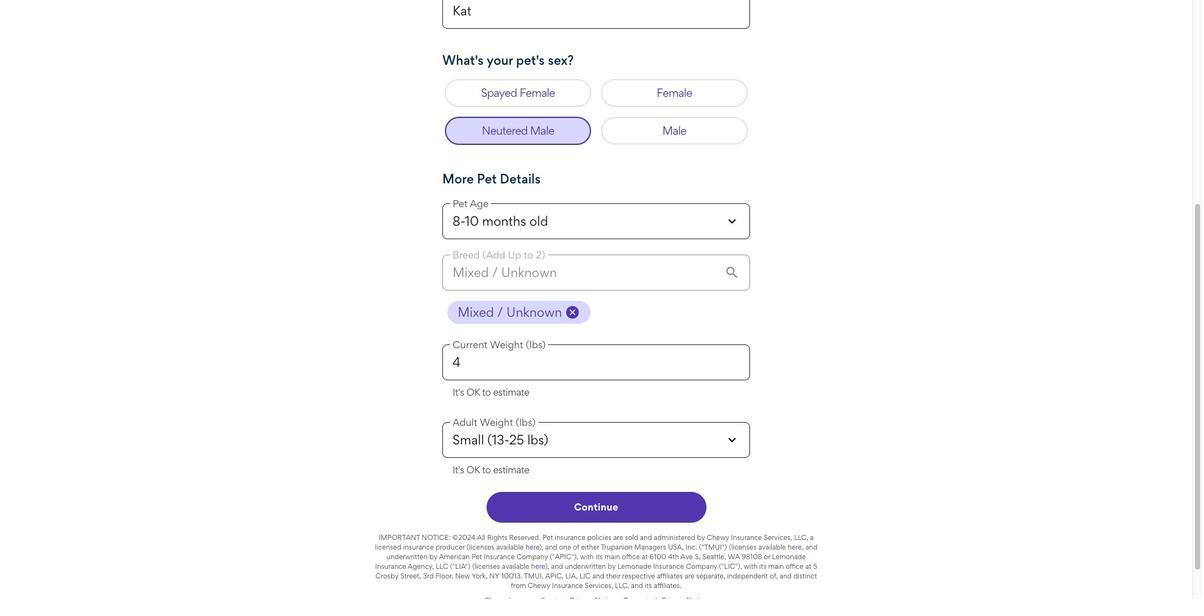 Task type: describe. For each thing, give the bounding box(es) containing it.
sex?
[[548, 53, 574, 68]]

2 female from the left
[[657, 86, 692, 99]]

agency,
[[408, 562, 434, 571]]

(licenses inside , and underwritten by american pet insurance company ("apic"), with its main office at 6100 4th ave s, seattle, wa 98108 or lemonade insurance agency, llc ("lia") (licenses available
[[472, 562, 500, 571]]

sold
[[625, 533, 638, 542]]

separate,
[[697, 571, 726, 580]]

managers
[[635, 543, 666, 552]]

1 to from the top
[[482, 386, 491, 398]]

1 ok from the top
[[467, 386, 480, 398]]

services, inside all rights reserved. pet insurance policies are sold and administered by chewy insurance services, llc, a licensed insurance producer (licenses available
[[764, 533, 793, 542]]

pet inside all rights reserved. pet insurance policies are sold and administered by chewy insurance services, llc, a licensed insurance producer (licenses available
[[543, 533, 553, 542]]

here for here ), and one of either trupanion managers usa, inc. ("tmui") (licenses available here
[[526, 543, 540, 552]]

insurance up crosby
[[375, 562, 406, 571]]

chewy inside '), and underwritten by lemonade insurance company ("lic"), with its main office at 5 crosby street, 3rd floor, new york, ny 10013. tmui, apic, lia, lic and their respective affiliates are separate, independent of, and distinct from chewy insurance services, llc, and its affiliates.'
[[528, 581, 550, 590]]

from
[[511, 581, 526, 590]]

reserved.
[[509, 533, 541, 542]]

and inside , and underwritten by american pet insurance company ("apic"), with its main office at 6100 4th ave s, seattle, wa 98108 or lemonade insurance agency, llc ("lia") (licenses available
[[806, 543, 818, 552]]

available inside all rights reserved. pet insurance policies are sold and administered by chewy insurance services, llc, a licensed insurance producer (licenses available
[[496, 543, 524, 552]]

,
[[802, 543, 804, 552]]

usa,
[[668, 543, 684, 552]]

rights
[[487, 533, 508, 542]]

2 ok from the top
[[467, 464, 480, 476]]

a
[[810, 533, 814, 542]]

independent
[[727, 571, 768, 580]]

at inside '), and underwritten by lemonade insurance company ("lic"), with its main office at 5 crosby street, 3rd floor, new york, ny 10013. tmui, apic, lia, lic and their respective affiliates are separate, independent of, and distinct from chewy insurance services, llc, and its affiliates.'
[[806, 562, 812, 571]]

insurance down rights
[[484, 552, 515, 561]]

company inside , and underwritten by american pet insurance company ("apic"), with its main office at 6100 4th ave s, seattle, wa 98108 or lemonade insurance agency, llc ("lia") (licenses available
[[517, 552, 548, 561]]

important
[[379, 533, 420, 542]]

notice:
[[422, 533, 451, 542]]

insurance down lia,
[[552, 581, 583, 590]]

of,
[[770, 571, 778, 580]]

lia,
[[565, 571, 578, 580]]

98108
[[742, 552, 762, 561]]

office inside '), and underwritten by lemonade insurance company ("lic"), with its main office at 5 crosby street, 3rd floor, new york, ny 10013. tmui, apic, lia, lic and their respective affiliates are separate, independent of, and distinct from chewy insurance services, llc, and its affiliates.'
[[786, 562, 804, 571]]

by inside all rights reserved. pet insurance policies are sold and administered by chewy insurance services, llc, a licensed insurance producer (licenses available
[[697, 533, 705, 542]]

and inside all rights reserved. pet insurance policies are sold and administered by chewy insurance services, llc, a licensed insurance producer (licenses available
[[640, 533, 652, 542]]

("apic"),
[[550, 552, 578, 561]]

wa
[[728, 552, 740, 561]]

llc, inside all rights reserved. pet insurance policies are sold and administered by chewy insurance services, llc, a licensed insurance producer (licenses available
[[794, 533, 809, 542]]

1 horizontal spatial insurance
[[555, 533, 586, 542]]

distinct
[[794, 571, 817, 580]]

llc
[[436, 562, 448, 571]]

administered
[[654, 533, 696, 542]]

continue
[[574, 501, 619, 513]]

2 estimate from the top
[[493, 464, 530, 476]]

are inside all rights reserved. pet insurance policies are sold and administered by chewy insurance services, llc, a licensed insurance producer (licenses available
[[614, 533, 623, 542]]

licensed
[[375, 543, 402, 552]]

("tmui")
[[699, 543, 727, 552]]

by for s,
[[430, 552, 438, 561]]

available up or
[[759, 543, 786, 552]]

chewy inside all rights reserved. pet insurance policies are sold and administered by chewy insurance services, llc, a licensed insurance producer (licenses available
[[707, 533, 730, 542]]

3rd
[[423, 571, 434, 580]]

1 vertical spatial insurance
[[403, 543, 434, 552]]

/
[[498, 304, 503, 320]]

their
[[606, 571, 621, 580]]

("lia")
[[450, 562, 471, 571]]

producer
[[436, 543, 465, 552]]

american
[[439, 552, 470, 561]]

all
[[477, 533, 486, 542]]

mixed / unknown
[[458, 304, 562, 320]]

, and underwritten by american pet insurance company ("apic"), with its main office at 6100 4th ave s, seattle, wa 98108 or lemonade insurance agency, llc ("lia") (licenses available
[[375, 543, 818, 571]]

s,
[[695, 552, 701, 561]]

important notice: © 2024
[[379, 533, 476, 542]]

remove element
[[565, 305, 580, 320]]

of
[[573, 543, 580, 552]]

mixed
[[458, 304, 494, 320]]

(licenses up wa at the right of page
[[729, 543, 757, 552]]

lic
[[580, 571, 591, 580]]

main inside '), and underwritten by lemonade insurance company ("lic"), with its main office at 5 crosby street, 3rd floor, new york, ny 10013. tmui, apic, lia, lic and their respective affiliates are separate, independent of, and distinct from chewy insurance services, llc, and its affiliates.'
[[769, 562, 784, 571]]

seattle,
[[703, 552, 726, 561]]

new
[[455, 571, 470, 580]]

all rights reserved. pet insurance policies are sold and administered by chewy insurance services, llc, a licensed insurance producer (licenses available
[[375, 533, 814, 552]]

here link up tmui,
[[531, 562, 545, 571]]

floor,
[[436, 571, 454, 580]]



Task type: locate. For each thing, give the bounding box(es) containing it.
by up the llc
[[430, 552, 438, 561]]

), and underwritten by lemonade insurance company ("lic"), with its main office at 5 crosby street, 3rd floor, new york, ny 10013. tmui, apic, lia, lic and their respective affiliates are separate, independent of, and distinct from chewy insurance services, llc, and its affiliates.
[[376, 562, 818, 590]]

here
[[526, 543, 540, 552], [788, 543, 802, 552], [531, 562, 545, 571]]

0 vertical spatial ),
[[540, 543, 544, 552]]

main inside , and underwritten by american pet insurance company ("apic"), with its main office at 6100 4th ave s, seattle, wa 98108 or lemonade insurance agency, llc ("lia") (licenses available
[[605, 552, 620, 561]]

0 vertical spatial services,
[[764, 533, 793, 542]]

it's ok to estimate
[[453, 386, 530, 398], [453, 464, 530, 476]]

2 it's from the top
[[453, 464, 464, 476]]

1 it's ok to estimate from the top
[[453, 386, 530, 398]]

10013.
[[501, 571, 523, 580]]

5
[[814, 562, 818, 571]]

2 vertical spatial its
[[645, 581, 652, 590]]

1 vertical spatial llc,
[[615, 581, 629, 590]]

your
[[487, 53, 513, 68]]

2024
[[458, 533, 476, 542]]

office
[[622, 552, 640, 561], [786, 562, 804, 571]]

0 horizontal spatial main
[[605, 552, 620, 561]]

0 horizontal spatial female
[[520, 86, 555, 99]]

are
[[614, 533, 623, 542], [685, 571, 695, 580]]

llc, inside '), and underwritten by lemonade insurance company ("lic"), with its main office at 5 crosby street, 3rd floor, new york, ny 10013. tmui, apic, lia, lic and their respective affiliates are separate, independent of, and distinct from chewy insurance services, llc, and its affiliates.'
[[615, 581, 629, 590]]

1 vertical spatial office
[[786, 562, 804, 571]]

here down reserved.
[[526, 543, 540, 552]]

more
[[443, 171, 474, 187]]

by inside , and underwritten by american pet insurance company ("apic"), with its main office at 6100 4th ave s, seattle, wa 98108 or lemonade insurance agency, llc ("lia") (licenses available
[[430, 552, 438, 561]]

and
[[640, 533, 652, 542], [546, 543, 558, 552], [806, 543, 818, 552], [551, 562, 563, 571], [593, 571, 605, 580], [780, 571, 792, 580], [631, 581, 643, 590]]

main up 'of,'
[[769, 562, 784, 571]]

2 male from the left
[[663, 124, 687, 137]]

1 vertical spatial pet
[[543, 533, 553, 542]]

6100
[[650, 552, 667, 561]]

0 vertical spatial office
[[622, 552, 640, 561]]

lemonade inside '), and underwritten by lemonade insurance company ("lic"), with its main office at 5 crosby street, 3rd floor, new york, ny 10013. tmui, apic, lia, lic and their respective affiliates are separate, independent of, and distinct from chewy insurance services, llc, and its affiliates.'
[[618, 562, 652, 571]]

1 vertical spatial by
[[430, 552, 438, 561]]

chewy
[[707, 533, 730, 542], [528, 581, 550, 590]]

street,
[[400, 571, 421, 580]]

here ), and one of either trupanion managers usa, inc. ("tmui") (licenses available here
[[526, 543, 802, 552]]

underwritten up lic
[[565, 562, 606, 571]]

remove image
[[565, 305, 580, 320]]

0 horizontal spatial male
[[530, 124, 554, 137]]

0 vertical spatial estimate
[[493, 386, 530, 398]]

1 vertical spatial at
[[806, 562, 812, 571]]

1 horizontal spatial company
[[686, 562, 718, 571]]

underwritten up agency, on the left bottom
[[387, 552, 428, 561]]

0 vertical spatial its
[[596, 552, 603, 561]]

at
[[642, 552, 648, 561], [806, 562, 812, 571]]

1 male from the left
[[530, 124, 554, 137]]

©
[[453, 533, 458, 542]]

available
[[496, 543, 524, 552], [759, 543, 786, 552], [502, 562, 530, 571]]

), down reserved.
[[540, 543, 544, 552]]

unknown
[[507, 304, 562, 320]]

0 vertical spatial underwritten
[[387, 552, 428, 561]]

at inside , and underwritten by american pet insurance company ("apic"), with its main office at 6100 4th ave s, seattle, wa 98108 or lemonade insurance agency, llc ("lia") (licenses available
[[642, 552, 648, 561]]

1 horizontal spatial its
[[645, 581, 652, 590]]

at down managers
[[642, 552, 648, 561]]

affiliates
[[657, 571, 683, 580]]

tmui,
[[524, 571, 544, 580]]

lemonade down ,
[[772, 552, 806, 561]]

here up 'distinct'
[[788, 543, 802, 552]]

company up tmui,
[[517, 552, 548, 561]]

pet
[[477, 171, 497, 187], [543, 533, 553, 542], [472, 552, 482, 561]]

available up the 10013.
[[502, 562, 530, 571]]

None number field
[[443, 344, 750, 380]]

1 vertical spatial ok
[[467, 464, 480, 476]]

0 vertical spatial it's ok to estimate
[[453, 386, 530, 398]]

1 vertical spatial services,
[[585, 581, 613, 590]]

available down rights
[[496, 543, 524, 552]]

1 horizontal spatial lemonade
[[772, 552, 806, 561]]

lemonade
[[772, 552, 806, 561], [618, 562, 652, 571]]

its down or
[[760, 562, 767, 571]]

by inside '), and underwritten by lemonade insurance company ("lic"), with its main office at 5 crosby street, 3rd floor, new york, ny 10013. tmui, apic, lia, lic and their respective affiliates are separate, independent of, and distinct from chewy insurance services, llc, and its affiliates.'
[[608, 562, 616, 571]]

(licenses down all
[[467, 543, 495, 552]]

insurance
[[731, 533, 762, 542], [484, 552, 515, 561], [375, 562, 406, 571], [653, 562, 684, 571], [552, 581, 583, 590]]

either
[[581, 543, 599, 552]]

by up their
[[608, 562, 616, 571]]

1 vertical spatial estimate
[[493, 464, 530, 476]]

available inside , and underwritten by american pet insurance company ("apic"), with its main office at 6100 4th ave s, seattle, wa 98108 or lemonade insurance agency, llc ("lia") (licenses available
[[502, 562, 530, 571]]

0 vertical spatial main
[[605, 552, 620, 561]]

what's
[[443, 53, 484, 68]]

to
[[482, 386, 491, 398], [482, 464, 491, 476]]

are down the ave
[[685, 571, 695, 580]]

2 to from the top
[[482, 464, 491, 476]]

mixed / unknown button
[[448, 301, 590, 324]]

1 horizontal spatial are
[[685, 571, 695, 580]]

by up inc.
[[697, 533, 705, 542]]

2 it's ok to estimate from the top
[[453, 464, 530, 476]]

1 vertical spatial main
[[769, 562, 784, 571]]

neutered male
[[482, 124, 554, 137]]

pet right more
[[477, 171, 497, 187]]

and up managers
[[640, 533, 652, 542]]

1 horizontal spatial main
[[769, 562, 784, 571]]

neutered
[[482, 124, 528, 137]]

it's
[[453, 386, 464, 398], [453, 464, 464, 476]]

by
[[697, 533, 705, 542], [430, 552, 438, 561], [608, 562, 616, 571]]

its down respective
[[645, 581, 652, 590]]

(licenses
[[467, 543, 495, 552], [729, 543, 757, 552], [472, 562, 500, 571]]

pet's
[[516, 53, 545, 68]]

1 vertical spatial with
[[744, 562, 758, 571]]

services, down lic
[[585, 581, 613, 590]]

one
[[559, 543, 571, 552]]

main down trupanion
[[605, 552, 620, 561]]

company
[[517, 552, 548, 561], [686, 562, 718, 571]]

(licenses inside all rights reserved. pet insurance policies are sold and administered by chewy insurance services, llc, a licensed insurance producer (licenses available
[[467, 543, 495, 552]]

office up 'distinct'
[[786, 562, 804, 571]]

), up apic, at the bottom left of the page
[[545, 562, 549, 571]]

1 vertical spatial its
[[760, 562, 767, 571]]

1 horizontal spatial ),
[[545, 562, 549, 571]]

ave
[[681, 552, 693, 561]]

0 horizontal spatial chewy
[[528, 581, 550, 590]]

1 vertical spatial it's ok to estimate
[[453, 464, 530, 476]]

underwritten inside '), and underwritten by lemonade insurance company ("lic"), with its main office at 5 crosby street, 3rd floor, new york, ny 10013. tmui, apic, lia, lic and their respective affiliates are separate, independent of, and distinct from chewy insurance services, llc, and its affiliates.'
[[565, 562, 606, 571]]

0 horizontal spatial company
[[517, 552, 548, 561]]

are up trupanion
[[614, 533, 623, 542]]

0 horizontal spatial insurance
[[403, 543, 434, 552]]

0 vertical spatial are
[[614, 533, 623, 542]]

with inside , and underwritten by american pet insurance company ("apic"), with its main office at 6100 4th ave s, seattle, wa 98108 or lemonade insurance agency, llc ("lia") (licenses available
[[580, 552, 594, 561]]

1 vertical spatial to
[[482, 464, 491, 476]]

york,
[[472, 571, 488, 580]]

4th
[[668, 552, 679, 561]]

1 horizontal spatial llc,
[[794, 533, 809, 542]]

with inside '), and underwritten by lemonade insurance company ("lic"), with its main office at 5 crosby street, 3rd floor, new york, ny 10013. tmui, apic, lia, lic and their respective affiliates are separate, independent of, and distinct from chewy insurance services, llc, and its affiliates.'
[[744, 562, 758, 571]]

0 horizontal spatial are
[[614, 533, 623, 542]]

0 horizontal spatial office
[[622, 552, 640, 561]]

at left 5
[[806, 562, 812, 571]]

0 vertical spatial company
[[517, 552, 548, 561]]

respective
[[622, 571, 655, 580]]

and down respective
[[631, 581, 643, 590]]

0 horizontal spatial lemonade
[[618, 562, 652, 571]]

1 female from the left
[[520, 86, 555, 99]]

1 vertical spatial chewy
[[528, 581, 550, 590]]

pet right reserved.
[[543, 533, 553, 542]]

insurance up affiliates
[[653, 562, 684, 571]]

1 horizontal spatial office
[[786, 562, 804, 571]]

here link down reserved.
[[526, 543, 540, 552]]

pet inside , and underwritten by american pet insurance company ("apic"), with its main office at 6100 4th ave s, seattle, wa 98108 or lemonade insurance agency, llc ("lia") (licenses available
[[472, 552, 482, 561]]

llc, down their
[[615, 581, 629, 590]]

0 vertical spatial it's
[[453, 386, 464, 398]]

underwritten for agency,
[[387, 552, 428, 561]]

2 horizontal spatial by
[[697, 533, 705, 542]]

office down trupanion
[[622, 552, 640, 561]]

male
[[530, 124, 554, 137], [663, 124, 687, 137]]

company down the s,
[[686, 562, 718, 571]]

llc, up ,
[[794, 533, 809, 542]]

0 vertical spatial pet
[[477, 171, 497, 187]]

0 horizontal spatial llc,
[[615, 581, 629, 590]]

chewy down tmui,
[[528, 581, 550, 590]]

underwritten for lia,
[[565, 562, 606, 571]]

continue button
[[486, 492, 706, 523]]

by for floor,
[[608, 562, 616, 571]]

office inside , and underwritten by american pet insurance company ("apic"), with its main office at 6100 4th ave s, seattle, wa 98108 or lemonade insurance agency, llc ("lia") (licenses available
[[622, 552, 640, 561]]

0 vertical spatial with
[[580, 552, 594, 561]]

0 horizontal spatial at
[[642, 552, 648, 561]]

1 horizontal spatial female
[[657, 86, 692, 99]]

underwritten
[[387, 552, 428, 561], [565, 562, 606, 571]]

1 it's from the top
[[453, 386, 464, 398]]

chewy up '("tmui")'
[[707, 533, 730, 542]]

and right 'of,'
[[780, 571, 792, 580]]

2 horizontal spatial its
[[760, 562, 767, 571]]

company inside '), and underwritten by lemonade insurance company ("lic"), with its main office at 5 crosby street, 3rd floor, new york, ny 10013. tmui, apic, lia, lic and their respective affiliates are separate, independent of, and distinct from chewy insurance services, llc, and its affiliates.'
[[686, 562, 718, 571]]

0 vertical spatial to
[[482, 386, 491, 398]]

None text field
[[443, 0, 750, 29]]

), inside '), and underwritten by lemonade insurance company ("lic"), with its main office at 5 crosby street, 3rd floor, new york, ny 10013. tmui, apic, lia, lic and their respective affiliates are separate, independent of, and distinct from chewy insurance services, llc, and its affiliates.'
[[545, 562, 549, 571]]

insurance down important notice: © 2024
[[403, 543, 434, 552]]

0 vertical spatial lemonade
[[772, 552, 806, 561]]

lemonade inside , and underwritten by american pet insurance company ("apic"), with its main office at 6100 4th ave s, seattle, wa 98108 or lemonade insurance agency, llc ("lia") (licenses available
[[772, 552, 806, 561]]

with down either
[[580, 552, 594, 561]]

1 horizontal spatial underwritten
[[565, 562, 606, 571]]

here link up 'distinct'
[[788, 543, 802, 552]]

its inside , and underwritten by american pet insurance company ("apic"), with its main office at 6100 4th ave s, seattle, wa 98108 or lemonade insurance agency, llc ("lia") (licenses available
[[596, 552, 603, 561]]

crosby
[[376, 571, 399, 580]]

services,
[[764, 533, 793, 542], [585, 581, 613, 590]]

1 estimate from the top
[[493, 386, 530, 398]]

1 vertical spatial lemonade
[[618, 562, 652, 571]]

0 vertical spatial ok
[[467, 386, 480, 398]]

services, up or
[[764, 533, 793, 542]]

0 vertical spatial llc,
[[794, 533, 809, 542]]

inc.
[[686, 543, 697, 552]]

2 vertical spatial by
[[608, 562, 616, 571]]

2 vertical spatial pet
[[472, 552, 482, 561]]

1 horizontal spatial by
[[608, 562, 616, 571]]

0 horizontal spatial by
[[430, 552, 438, 561]]

policies
[[587, 533, 612, 542]]

spayed female
[[481, 86, 555, 99]]

ny
[[490, 571, 500, 580]]

female
[[520, 86, 555, 99], [657, 86, 692, 99]]

(licenses up the york,
[[472, 562, 500, 571]]

underwritten inside , and underwritten by american pet insurance company ("apic"), with its main office at 6100 4th ave s, seattle, wa 98108 or lemonade insurance agency, llc ("lia") (licenses available
[[387, 552, 428, 561]]

pet up the york,
[[472, 552, 482, 561]]

are inside '), and underwritten by lemonade insurance company ("lic"), with its main office at 5 crosby street, 3rd floor, new york, ny 10013. tmui, apic, lia, lic and their respective affiliates are separate, independent of, and distinct from chewy insurance services, llc, and its affiliates.'
[[685, 571, 695, 580]]

1 vertical spatial ),
[[545, 562, 549, 571]]

affiliates.
[[654, 581, 682, 590]]

0 vertical spatial by
[[697, 533, 705, 542]]

0 horizontal spatial its
[[596, 552, 603, 561]]

1 vertical spatial company
[[686, 562, 718, 571]]

or
[[764, 552, 771, 561]]

what's your pet's sex?
[[443, 53, 574, 68]]

0 vertical spatial insurance
[[555, 533, 586, 542]]

0 horizontal spatial underwritten
[[387, 552, 428, 561]]

here for here
[[531, 562, 545, 571]]

0 horizontal spatial with
[[580, 552, 594, 561]]

and right ,
[[806, 543, 818, 552]]

details
[[500, 171, 541, 187]]

apic,
[[545, 571, 564, 580]]

1 horizontal spatial services,
[[764, 533, 793, 542]]

lemonade up respective
[[618, 562, 652, 571]]

main
[[605, 552, 620, 561], [769, 562, 784, 571]]

with
[[580, 552, 594, 561], [744, 562, 758, 571]]

insurance
[[555, 533, 586, 542], [403, 543, 434, 552]]

1 vertical spatial underwritten
[[565, 562, 606, 571]]

trupanion
[[601, 543, 633, 552]]

1 horizontal spatial male
[[663, 124, 687, 137]]

1 vertical spatial it's
[[453, 464, 464, 476]]

and up apic, at the bottom left of the page
[[551, 562, 563, 571]]

0 horizontal spatial services,
[[585, 581, 613, 590]]

spayed
[[481, 86, 517, 99]]

here up tmui,
[[531, 562, 545, 571]]

here link
[[526, 543, 540, 552], [788, 543, 802, 552], [531, 562, 545, 571]]

insurance up 98108
[[731, 533, 762, 542]]

with down 98108
[[744, 562, 758, 571]]

1 vertical spatial are
[[685, 571, 695, 580]]

insurance up one
[[555, 533, 586, 542]]

1 horizontal spatial at
[[806, 562, 812, 571]]

and left one
[[546, 543, 558, 552]]

and right lic
[[593, 571, 605, 580]]

its
[[596, 552, 603, 561], [760, 562, 767, 571], [645, 581, 652, 590]]

services, inside '), and underwritten by lemonade insurance company ("lic"), with its main office at 5 crosby street, 3rd floor, new york, ny 10013. tmui, apic, lia, lic and their respective affiliates are separate, independent of, and distinct from chewy insurance services, llc, and its affiliates.'
[[585, 581, 613, 590]]

("lic"),
[[719, 562, 742, 571]]

its down either
[[596, 552, 603, 561]]

llc,
[[794, 533, 809, 542], [615, 581, 629, 590]]

insurance inside all rights reserved. pet insurance policies are sold and administered by chewy insurance services, llc, a licensed insurance producer (licenses available
[[731, 533, 762, 542]]

0 vertical spatial chewy
[[707, 533, 730, 542]]

0 horizontal spatial ),
[[540, 543, 544, 552]]

1 horizontal spatial chewy
[[707, 533, 730, 542]]

0 vertical spatial at
[[642, 552, 648, 561]]

more pet details
[[443, 171, 541, 187]]

1 horizontal spatial with
[[744, 562, 758, 571]]



Task type: vqa. For each thing, say whether or not it's contained in the screenshot.
NY
yes



